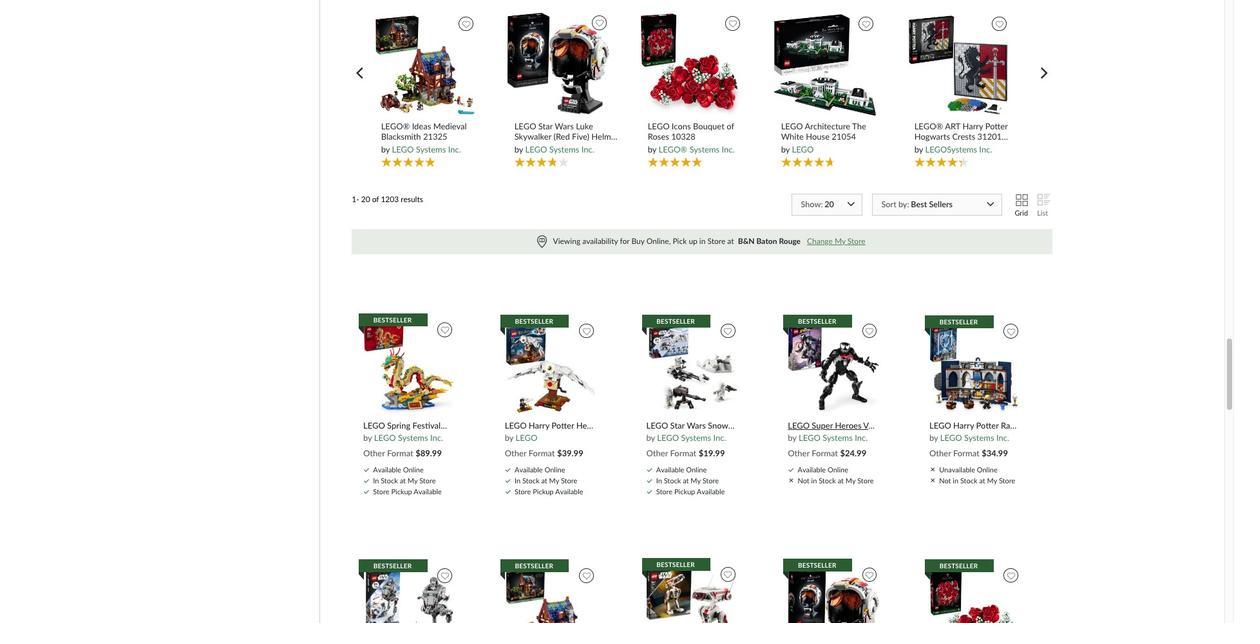 Task type: vqa. For each thing, say whether or not it's contained in the screenshot.


Task type: describe. For each thing, give the bounding box(es) containing it.
lego star wars snowtrooper… by lego systems inc. other format $19.99
[[646, 421, 762, 459]]

lego inside lego star wars luke skywalker (red five) helmet 75327
[[514, 121, 536, 132]]

harry for lego harry potter hedwig 75979…
[[529, 421, 549, 431]]

other inside 'lego super heroes venom figure… by lego systems inc. other format $24.99'
[[788, 448, 810, 459]]

other inside lego harry potter hedwig 75979… by lego other format $39.99
[[505, 448, 527, 459]]

potter for lego harry potter hedwig 75979… by lego other format $39.99
[[552, 421, 574, 431]]

lego architecture the white house 21054 by lego
[[781, 121, 866, 154]]

hedwig
[[576, 421, 605, 431]]

pickup for $89.99
[[391, 488, 412, 496]]

results
[[401, 194, 423, 204]]

architecture
[[805, 121, 850, 132]]

up
[[689, 236, 697, 246]]

lego® ideas medieval blacksmith 21325 link
[[381, 121, 486, 142]]

star for lego
[[670, 421, 685, 431]]

$24.99
[[840, 448, 866, 459]]

skywalker
[[514, 132, 551, 142]]

at down lego spring festival… by lego systems inc. other format $89.99 at the bottom of page
[[400, 477, 406, 485]]

by inside 'lego® ideas medieval blacksmith 21325 by lego systems inc.'
[[381, 144, 390, 154]]

legosystems
[[925, 144, 977, 154]]

lego® systems inc. link
[[659, 144, 735, 154]]

systems inside 'lego super heroes venom figure… by lego systems inc. other format $24.99'
[[823, 433, 853, 443]]

in for lego harry potter ravenclaw… by lego systems inc. other format $34.99
[[953, 477, 959, 485]]

other inside lego star wars snowtrooper… by lego systems inc. other format $19.99
[[646, 448, 668, 459]]

available online for $89.99
[[373, 465, 424, 474]]

best
[[911, 199, 927, 209]]

close modal image
[[931, 479, 935, 483]]

title: lego star wars snowtrooper battle pack 75320 image
[[646, 323, 739, 415]]

lego inside lego icons bouquet of roses 10328 by lego® systems inc.
[[648, 121, 670, 132]]

unavailable online
[[939, 465, 998, 474]]

format inside lego harry potter hedwig 75979… by lego other format $39.99
[[529, 448, 555, 459]]

stock for format
[[664, 477, 681, 485]]

house
[[806, 132, 830, 142]]

(retiring
[[914, 142, 945, 152]]

lego harry potter ravenclaw… by lego systems inc. other format $34.99
[[929, 421, 1047, 459]]

title: lego spring festival auspicious dragon toy 80112 image
[[363, 322, 455, 415]]

crests
[[952, 132, 975, 142]]

format inside lego star wars snowtrooper… by lego systems inc. other format $19.99
[[670, 448, 697, 459]]

lego super heroes venom figure… by lego systems inc. other format $24.99
[[788, 421, 921, 459]]

in stock at my store for $39.99
[[515, 477, 577, 485]]

lego icons bouquet of roses 10328 link
[[648, 121, 753, 142]]

lego spring festival… link
[[363, 421, 454, 431]]

lego star wars luke skywalker (red five) helmet 75327 image
[[507, 12, 610, 117]]

available down lego spring festival… by lego systems inc. other format $89.99 at the bottom of page
[[373, 465, 401, 474]]

best sellers link
[[872, 194, 1002, 219]]

sellers
[[929, 199, 953, 209]]

20 link
[[792, 194, 863, 219]]

online for $89.99
[[403, 465, 424, 474]]

at down lego harry potter hedwig 75979… by lego other format $39.99
[[541, 477, 547, 485]]

the
[[852, 121, 866, 132]]

five)
[[572, 132, 589, 142]]

hogwarts
[[914, 132, 950, 142]]

online for $19.99
[[686, 465, 707, 474]]

wars for snowtrooper…
[[687, 421, 706, 431]]

inc. inside lego icons bouquet of roses 10328 by lego® systems inc.
[[722, 144, 735, 154]]

lego® ideas medieval blacksmith 21325 image
[[374, 13, 477, 117]]

ravenclaw…
[[1001, 421, 1047, 431]]

heroes
[[835, 421, 862, 431]]

list
[[1037, 209, 1048, 217]]

lego link for lego harry potter hedwig 75979…
[[516, 433, 537, 443]]

venom
[[863, 421, 889, 431]]

format inside 'lego super heroes venom figure… by lego systems inc. other format $24.99'
[[812, 448, 838, 459]]

lego inside 'lego® ideas medieval blacksmith 21325 by lego systems inc.'
[[392, 144, 414, 154]]

bouquet
[[693, 121, 725, 132]]

lego® art harry potter hogwarts crests 31201 (retiring soon)
[[914, 121, 1008, 152]]

title: lego icons bouquet of roses 10328 image
[[929, 567, 1022, 624]]

lego spring festival… by lego systems inc. other format $89.99
[[363, 421, 447, 459]]

viewing
[[553, 236, 580, 246]]

change
[[807, 236, 833, 246]]

by inside lego architecture the white house 21054 by lego
[[781, 144, 790, 154]]

available down lego star wars snowtrooper… by lego systems inc. other format $19.99
[[656, 465, 684, 474]]

lego star wars snowtrooper… link
[[646, 421, 762, 431]]

$19.99
[[699, 448, 725, 459]]

best sellers
[[911, 199, 953, 209]]

festival…
[[413, 421, 447, 431]]

systems inside lego harry potter ravenclaw… by lego systems inc. other format $34.99
[[964, 433, 994, 443]]

not for other
[[798, 477, 810, 485]]

1-
[[352, 194, 359, 204]]

of inside lego icons bouquet of roses 10328 by lego® systems inc.
[[727, 121, 734, 132]]

systems down (red
[[549, 144, 579, 154]]

lego harry potter hedwig 75979… by lego other format $39.99
[[505, 421, 637, 459]]

$39.99
[[557, 448, 583, 459]]

in stock at my store for $89.99
[[373, 477, 436, 485]]

not in stock at my store for format
[[798, 477, 874, 485]]

systems inside lego icons bouquet of roses 10328 by lego® systems inc.
[[690, 144, 720, 154]]

in for lego spring festival… by lego systems inc. other format $89.99
[[373, 477, 379, 485]]

21325
[[423, 132, 447, 142]]

star for (red
[[538, 121, 553, 132]]

bestseller for title: lego icons bouquet of roses 10328
[[940, 562, 978, 570]]

title: lego star wars bd-1 75335 image
[[646, 566, 739, 624]]

lego systems inc. link for lego® ideas medieval blacksmith 21325
[[392, 144, 461, 154]]

bestseller for 'title: lego star wars bd-1 75335' image
[[657, 561, 695, 569]]

systems inside lego spring festival… by lego systems inc. other format $89.99
[[398, 433, 428, 443]]

available online for format
[[656, 465, 707, 474]]

in for lego harry potter hedwig 75979… by lego other format $39.99
[[515, 477, 521, 485]]

systems inside lego star wars snowtrooper… by lego systems inc. other format $19.99
[[681, 433, 711, 443]]

unavailable
[[939, 465, 975, 474]]

list view active image
[[1037, 194, 1048, 209]]

super
[[812, 421, 833, 431]]

bestseller for title: lego star wars luke skywalker (red five) helmet 75327 image at the bottom right
[[798, 562, 836, 569]]

buy
[[632, 236, 645, 246]]

online for $39.99
[[545, 465, 565, 474]]

by inside lego harry potter ravenclaw… by lego systems inc. other format $34.99
[[929, 433, 938, 443]]

lego star wars luke skywalker (red five) helmet 75327 link
[[514, 121, 619, 152]]

available online for $39.99
[[515, 465, 565, 474]]

by inside lego star wars snowtrooper… by lego systems inc. other format $19.99
[[646, 433, 655, 443]]

5 stock from the left
[[960, 477, 978, 485]]

31201
[[978, 132, 1002, 142]]

lego® art harry potter hogwarts crests 31201 (retiring soon) link
[[914, 121, 1019, 152]]

figure…
[[891, 421, 921, 431]]

store for lego star wars snowtrooper… by lego systems inc. other format $19.99
[[656, 488, 673, 496]]

bestseller for title: lego® ideas medieval blacksmith 21325 image at the left of page
[[515, 563, 553, 570]]

grid view active image
[[1015, 194, 1026, 209]]

inc. down 31201
[[979, 144, 992, 154]]

by inside lego icons bouquet of roses 10328 by lego® systems inc.
[[648, 144, 656, 154]]

lego systems inc. link for lego star wars luke skywalker (red five) helmet 75327
[[525, 144, 594, 154]]

inc. inside lego harry potter ravenclaw… by lego systems inc. other format $34.99
[[996, 433, 1009, 443]]

inc. inside lego star wars snowtrooper… by lego systems inc. other format $19.99
[[713, 433, 726, 443]]

list link
[[1037, 194, 1048, 217]]

lego® ideas medieval blacksmith 21325 by lego systems inc.
[[381, 121, 467, 154]]

viewing availability for buy online, pick up in store at b&n baton rouge change my store
[[553, 236, 866, 246]]

title: lego® ideas medieval blacksmith 21325 image
[[505, 568, 597, 624]]

0 horizontal spatial 20
[[361, 194, 370, 204]]

pick
[[673, 236, 687, 246]]

$34.99
[[982, 448, 1008, 459]]

online for $34.99
[[977, 465, 998, 474]]

icons
[[672, 121, 691, 132]]

store for lego spring festival… by lego systems inc. other format $89.99
[[373, 488, 389, 496]]

helmet
[[592, 132, 618, 142]]

bestseller for the title: lego star wars hoth at-st 75322 image
[[373, 563, 412, 570]]



Task type: locate. For each thing, give the bounding box(es) containing it.
4 format from the left
[[812, 448, 838, 459]]

stock down 'lego super heroes venom figure… by lego systems inc. other format $24.99'
[[819, 477, 836, 485]]

lego® inside lego icons bouquet of roses 10328 by lego® systems inc.
[[659, 144, 687, 154]]

0 horizontal spatial not
[[798, 477, 810, 485]]

by lego systems inc.
[[514, 144, 594, 154]]

lego link down lego harry potter hedwig 75979… link
[[516, 433, 537, 443]]

available online down $39.99
[[515, 465, 565, 474]]

change my store link
[[806, 236, 867, 246]]

5 online from the left
[[977, 465, 998, 474]]

my store down $34.99
[[987, 477, 1015, 485]]

check image
[[364, 468, 369, 472], [789, 468, 794, 472], [506, 479, 511, 483], [364, 490, 369, 494], [506, 490, 511, 494]]

check image
[[506, 468, 511, 472], [647, 468, 652, 472], [364, 479, 369, 483], [647, 479, 652, 483], [647, 490, 652, 494]]

lego systems inc. link for lego super heroes venom figure…
[[799, 433, 868, 443]]

wars
[[555, 121, 574, 132], [687, 421, 706, 431]]

inc. up $19.99 in the right bottom of the page
[[713, 433, 726, 443]]

my store down $24.99
[[846, 477, 874, 485]]

star inside lego star wars luke skywalker (red five) helmet 75327
[[538, 121, 553, 132]]

2 online from the left
[[545, 465, 565, 474]]

5 my store from the left
[[987, 477, 1015, 485]]

inc. inside lego spring festival… by lego systems inc. other format $89.99
[[430, 433, 443, 443]]

available online
[[373, 465, 424, 474], [515, 465, 565, 474], [656, 465, 707, 474], [798, 465, 848, 474]]

systems down lego spring festival… link
[[398, 433, 428, 443]]

of right bouquet
[[727, 121, 734, 132]]

my store
[[408, 477, 436, 485], [549, 477, 577, 485], [691, 477, 719, 485], [846, 477, 874, 485], [987, 477, 1015, 485]]

by inside lego spring festival… by lego systems inc. other format $89.99
[[363, 433, 372, 443]]

in down super
[[811, 477, 817, 485]]

my store for $89.99
[[408, 477, 436, 485]]

not
[[798, 477, 810, 485], [939, 477, 951, 485]]

star
[[538, 121, 553, 132], [670, 421, 685, 431]]

other inside lego spring festival… by lego systems inc. other format $89.99
[[363, 448, 385, 459]]

format down super
[[812, 448, 838, 459]]

not for format
[[939, 477, 951, 485]]

3 my store from the left
[[691, 477, 719, 485]]

bestseller for title: lego harry potter hedwig 75979 (b&n exclusive) image
[[515, 317, 553, 325]]

stock down unavailable online
[[960, 477, 978, 485]]

star up the skywalker on the left of the page
[[538, 121, 553, 132]]

4 available online from the left
[[798, 465, 848, 474]]

0 horizontal spatial in stock at my store
[[373, 477, 436, 485]]

in
[[373, 477, 379, 485], [515, 477, 521, 485], [656, 477, 662, 485]]

1 store pickup available from the left
[[373, 488, 442, 496]]

format
[[387, 448, 413, 459], [529, 448, 555, 459], [670, 448, 697, 459], [812, 448, 838, 459], [953, 448, 980, 459]]

1 horizontal spatial star
[[670, 421, 685, 431]]

wars up (red
[[555, 121, 574, 132]]

systems down lego icons bouquet of roses 10328 link on the right top of page
[[690, 144, 720, 154]]

inc. down five)
[[581, 144, 594, 154]]

store pickup available down $19.99 in the right bottom of the page
[[656, 488, 725, 496]]

inc. down lego super heroes venom figure… link at the bottom right of page
[[855, 433, 868, 443]]

harry left hedwig
[[529, 421, 549, 431]]

lego star wars luke skywalker (red five) helmet 75327
[[514, 121, 618, 152]]

other inside lego harry potter ravenclaw… by lego systems inc. other format $34.99
[[929, 448, 951, 459]]

1 pickup from the left
[[391, 488, 412, 496]]

title: lego harry potter hedwig 75979 (b&n exclusive) image
[[505, 323, 597, 415]]

2 stock from the left
[[522, 477, 540, 485]]

harry for lego harry potter ravenclaw…
[[953, 421, 974, 431]]

online for $24.99
[[828, 465, 848, 474]]

2 in from the left
[[515, 477, 521, 485]]

lego® for lego® art harry potter hogwarts crests 31201 (retiring soon)
[[914, 121, 943, 132]]

stock for $39.99
[[522, 477, 540, 485]]

at down $24.99
[[838, 477, 844, 485]]

lego harry potter ravenclaw… link
[[929, 421, 1047, 431]]

(red
[[554, 132, 570, 142]]

3 other from the left
[[646, 448, 668, 459]]

1 other from the left
[[363, 448, 385, 459]]

harry up unavailable online
[[953, 421, 974, 431]]

my store down $39.99
[[549, 477, 577, 485]]

1 horizontal spatial in
[[811, 477, 817, 485]]

2 not in stock at my store from the left
[[939, 477, 1015, 485]]

available down super
[[798, 465, 826, 474]]

at down lego star wars snowtrooper… by lego systems inc. other format $19.99
[[683, 477, 689, 485]]

0 horizontal spatial close modal image
[[789, 479, 793, 483]]

at
[[727, 236, 734, 246], [400, 477, 406, 485], [541, 477, 547, 485], [683, 477, 689, 485], [838, 477, 844, 485], [979, 477, 985, 485]]

available down $39.99
[[555, 488, 583, 496]]

in down unavailable
[[953, 477, 959, 485]]

2 in stock at my store from the left
[[515, 477, 577, 485]]

0 vertical spatial close modal image
[[931, 468, 935, 471]]

lego systems inc. link for lego harry potter ravenclaw…
[[940, 433, 1009, 443]]

wars up $19.99 in the right bottom of the page
[[687, 421, 706, 431]]

3 in stock at my store from the left
[[656, 477, 719, 485]]

2 not from the left
[[939, 477, 951, 485]]

ideas
[[412, 121, 431, 132]]

0 horizontal spatial store pickup available
[[373, 488, 442, 496]]

2 other from the left
[[505, 448, 527, 459]]

available down $19.99 in the right bottom of the page
[[697, 488, 725, 496]]

0 horizontal spatial in
[[699, 236, 706, 246]]

online,
[[647, 236, 671, 246]]

potter inside lego harry potter hedwig 75979… by lego other format $39.99
[[552, 421, 574, 431]]

by inside lego harry potter hedwig 75979… by lego other format $39.99
[[505, 433, 514, 443]]

store for lego harry potter hedwig 75979… by lego other format $39.99
[[515, 488, 531, 496]]

20 right 1-
[[361, 194, 370, 204]]

wars for luke
[[555, 121, 574, 132]]

in right up
[[699, 236, 706, 246]]

2 horizontal spatial in
[[656, 477, 662, 485]]

bestseller for 'title: lego super heroes venom figure 76230' image
[[798, 317, 836, 325]]

3 format from the left
[[670, 448, 697, 459]]

harry
[[963, 121, 983, 132], [529, 421, 549, 431], [953, 421, 974, 431]]

available down lego harry potter hedwig 75979… by lego other format $39.99
[[515, 465, 543, 474]]

lego® inside lego® art harry potter hogwarts crests 31201 (retiring soon)
[[914, 121, 943, 132]]

lego link for lego architecture the white house 21054
[[792, 144, 814, 154]]

harry inside lego® art harry potter hogwarts crests 31201 (retiring soon)
[[963, 121, 983, 132]]

systems down 21325
[[416, 144, 446, 154]]

potter left hedwig
[[552, 421, 574, 431]]

2 available online from the left
[[515, 465, 565, 474]]

pickup down lego harry potter hedwig 75979… by lego other format $39.99
[[533, 488, 554, 496]]

1 horizontal spatial lego link
[[792, 144, 814, 154]]

lego
[[514, 121, 536, 132], [648, 121, 670, 132], [781, 121, 803, 132], [392, 144, 414, 154], [525, 144, 547, 154], [792, 144, 814, 154], [363, 421, 385, 431], [505, 421, 527, 431], [646, 421, 668, 431], [788, 421, 810, 431], [929, 421, 951, 431], [374, 433, 396, 443], [516, 433, 537, 443], [657, 433, 679, 443], [799, 433, 821, 443], [940, 433, 962, 443]]

lego® for lego® ideas medieval blacksmith 21325 by lego systems inc.
[[381, 121, 410, 132]]

1 vertical spatial close modal image
[[789, 479, 793, 483]]

2 horizontal spatial in
[[953, 477, 959, 485]]

online
[[403, 465, 424, 474], [545, 465, 565, 474], [686, 465, 707, 474], [828, 465, 848, 474], [977, 465, 998, 474]]

blacksmith
[[381, 132, 421, 142]]

online down $34.99
[[977, 465, 998, 474]]

20 up change my store link
[[825, 199, 834, 209]]

snowtrooper…
[[708, 421, 762, 431]]

1 horizontal spatial close modal image
[[931, 468, 935, 471]]

potter up 31201
[[985, 121, 1008, 132]]

format inside lego harry potter ravenclaw… by lego systems inc. other format $34.99
[[953, 448, 980, 459]]

roses
[[648, 132, 669, 142]]

lego® up the hogwarts
[[914, 121, 943, 132]]

lego architecture the white house 21054 image
[[774, 13, 877, 117]]

0 horizontal spatial not in stock at my store
[[798, 477, 874, 485]]

0 horizontal spatial pickup
[[391, 488, 412, 496]]

my store down the $89.99
[[408, 477, 436, 485]]

rouge
[[779, 236, 801, 246]]

inc. inside 'lego® ideas medieval blacksmith 21325 by lego systems inc.'
[[448, 144, 461, 154]]

2 horizontal spatial in stock at my store
[[656, 477, 719, 485]]

4 online from the left
[[828, 465, 848, 474]]

bopis small image
[[537, 236, 547, 248]]

other left $24.99
[[788, 448, 810, 459]]

by
[[381, 144, 390, 154], [514, 144, 523, 154], [648, 144, 656, 154], [781, 144, 790, 154], [914, 144, 923, 154], [363, 433, 372, 443], [505, 433, 514, 443], [646, 433, 655, 443], [788, 433, 797, 443], [929, 433, 938, 443]]

by inside 'lego super heroes venom figure… by lego systems inc. other format $24.99'
[[788, 433, 797, 443]]

legosystems inc. link
[[925, 144, 992, 154]]

lego® inside 'lego® ideas medieval blacksmith 21325 by lego systems inc.'
[[381, 121, 410, 132]]

potter up $34.99
[[976, 421, 999, 431]]

0 horizontal spatial of
[[372, 194, 379, 204]]

lego systems inc. link down lego harry potter ravenclaw… link
[[940, 433, 1009, 443]]

lego architecture the white house 21054 link
[[781, 121, 886, 142]]

my
[[835, 236, 846, 246]]

in for lego star wars snowtrooper… by lego systems inc. other format $19.99
[[656, 477, 662, 485]]

my store for $19.99
[[691, 477, 719, 485]]

available
[[373, 465, 401, 474], [515, 465, 543, 474], [656, 465, 684, 474], [798, 465, 826, 474], [414, 488, 442, 496], [555, 488, 583, 496], [697, 488, 725, 496]]

inc. inside 'lego super heroes venom figure… by lego systems inc. other format $24.99'
[[855, 433, 868, 443]]

4 other from the left
[[788, 448, 810, 459]]

format inside lego spring festival… by lego systems inc. other format $89.99
[[387, 448, 413, 459]]

format down spring
[[387, 448, 413, 459]]

other down lego star wars snowtrooper… link
[[646, 448, 668, 459]]

for
[[620, 236, 630, 246]]

potter for lego harry potter ravenclaw… by lego systems inc. other format $34.99
[[976, 421, 999, 431]]

pickup for $39.99
[[533, 488, 554, 496]]

available online for other
[[798, 465, 848, 474]]

1 not in stock at my store from the left
[[798, 477, 874, 485]]

format left $19.99 in the right bottom of the page
[[670, 448, 697, 459]]

at down unavailable online
[[979, 477, 985, 485]]

of left "1203" at the top left of the page
[[372, 194, 379, 204]]

in stock at my store down $19.99 in the right bottom of the page
[[656, 477, 719, 485]]

75979…
[[607, 421, 637, 431]]

not in stock at my store down unavailable online
[[939, 477, 1015, 485]]

not in stock at my store down $24.99
[[798, 477, 874, 485]]

soon)
[[947, 142, 968, 152]]

available online down lego spring festival… by lego systems inc. other format $89.99 at the bottom of page
[[373, 465, 424, 474]]

other
[[363, 448, 385, 459], [505, 448, 527, 459], [646, 448, 668, 459], [788, 448, 810, 459], [929, 448, 951, 459]]

1 format from the left
[[387, 448, 413, 459]]

3 store pickup available from the left
[[656, 488, 725, 496]]

lego®
[[381, 121, 410, 132], [914, 121, 943, 132], [659, 144, 687, 154]]

in
[[699, 236, 706, 246], [811, 477, 817, 485], [953, 477, 959, 485]]

online down $19.99 in the right bottom of the page
[[686, 465, 707, 474]]

other up unavailable
[[929, 448, 951, 459]]

systems inside 'lego® ideas medieval blacksmith 21325 by lego systems inc.'
[[416, 144, 446, 154]]

store pickup available down $39.99
[[515, 488, 583, 496]]

0 vertical spatial star
[[538, 121, 553, 132]]

lego link down white
[[792, 144, 814, 154]]

art
[[945, 121, 961, 132]]

1 horizontal spatial not
[[939, 477, 951, 485]]

medieval
[[433, 121, 467, 132]]

1 stock from the left
[[381, 477, 398, 485]]

luke
[[576, 121, 593, 132]]

lego link
[[792, 144, 814, 154], [516, 433, 537, 443]]

region containing viewing availability for buy online, pick up in store at
[[352, 229, 1052, 254]]

stock for $89.99
[[381, 477, 398, 485]]

1 not from the left
[[798, 477, 810, 485]]

potter inside lego® art harry potter hogwarts crests 31201 (retiring soon)
[[985, 121, 1008, 132]]

1 in from the left
[[373, 477, 379, 485]]

0 vertical spatial of
[[727, 121, 734, 132]]

1203
[[381, 194, 399, 204]]

grid
[[1015, 209, 1028, 217]]

lego systems inc. link down super
[[799, 433, 868, 443]]

2 format from the left
[[529, 448, 555, 459]]

inc. down bouquet
[[722, 144, 735, 154]]

systems down lego harry potter ravenclaw… link
[[964, 433, 994, 443]]

bestseller for title: lego spring festival auspicious dragon toy 80112 image
[[373, 316, 412, 324]]

availability
[[582, 236, 618, 246]]

1 horizontal spatial store pickup available
[[515, 488, 583, 496]]

5 other from the left
[[929, 448, 951, 459]]

region
[[352, 229, 1052, 254]]

2 horizontal spatial lego®
[[914, 121, 943, 132]]

title: lego super heroes venom figure 76230 image
[[788, 323, 880, 415]]

harry up crests
[[963, 121, 983, 132]]

available online down $19.99 in the right bottom of the page
[[656, 465, 707, 474]]

stock down lego harry potter hedwig 75979… by lego other format $39.99
[[522, 477, 540, 485]]

other left $39.99
[[505, 448, 527, 459]]

online down the $89.99
[[403, 465, 424, 474]]

online down $39.99
[[545, 465, 565, 474]]

bestseller for title: lego harry potter ravenclaw house banner 76411 image
[[940, 318, 978, 326]]

0 horizontal spatial wars
[[555, 121, 574, 132]]

store pickup available for format
[[656, 488, 725, 496]]

not in stock at my store for $34.99
[[939, 477, 1015, 485]]

star right 75979… at bottom
[[670, 421, 685, 431]]

lego icons bouquet of roses 10328 by lego® systems inc.
[[648, 121, 735, 154]]

1 horizontal spatial of
[[727, 121, 734, 132]]

grid link
[[1015, 194, 1028, 217]]

my store down $19.99 in the right bottom of the page
[[691, 477, 719, 485]]

lego systems inc. link down lego spring festival… link
[[374, 433, 443, 443]]

0 horizontal spatial lego link
[[516, 433, 537, 443]]

pickup down lego star wars snowtrooper… by lego systems inc. other format $19.99
[[674, 488, 695, 496]]

5 format from the left
[[953, 448, 980, 459]]

other down lego spring festival… link
[[363, 448, 385, 459]]

lego icons bouquet of roses 10328 image
[[640, 13, 743, 117]]

1 vertical spatial lego link
[[516, 433, 537, 443]]

1 my store from the left
[[408, 477, 436, 485]]

star inside lego star wars snowtrooper… by lego systems inc. other format $19.99
[[670, 421, 685, 431]]

pickup for format
[[674, 488, 695, 496]]

lego super heroes venom figure… link
[[788, 421, 921, 431]]

in for lego super heroes venom figure… by lego systems inc. other format $24.99
[[811, 477, 817, 485]]

4 stock from the left
[[819, 477, 836, 485]]

available online down $24.99
[[798, 465, 848, 474]]

systems
[[416, 144, 446, 154], [549, 144, 579, 154], [690, 144, 720, 154], [398, 433, 428, 443], [681, 433, 711, 443], [823, 433, 853, 443], [964, 433, 994, 443]]

lego® art harry potter hogwarts crests 31201 (retiring soon) image
[[907, 13, 1010, 117]]

3 online from the left
[[686, 465, 707, 474]]

3 in from the left
[[656, 477, 662, 485]]

1 online from the left
[[403, 465, 424, 474]]

1 in stock at my store from the left
[[373, 477, 436, 485]]

white
[[781, 132, 804, 142]]

1 horizontal spatial in stock at my store
[[515, 477, 577, 485]]

0 horizontal spatial in
[[373, 477, 379, 485]]

pickup down lego spring festival… by lego systems inc. other format $89.99 at the bottom of page
[[391, 488, 412, 496]]

potter inside lego harry potter ravenclaw… by lego systems inc. other format $34.99
[[976, 421, 999, 431]]

1 vertical spatial wars
[[687, 421, 706, 431]]

10328
[[671, 132, 696, 142]]

harry inside lego harry potter hedwig 75979… by lego other format $39.99
[[529, 421, 549, 431]]

3 stock from the left
[[664, 477, 681, 485]]

title: lego star wars luke skywalker (red five) helmet 75327 image
[[788, 567, 880, 624]]

2 store pickup available from the left
[[515, 488, 583, 496]]

title: lego harry potter ravenclaw house banner 76411 image
[[929, 323, 1022, 415]]

2 horizontal spatial pickup
[[674, 488, 695, 496]]

of
[[727, 121, 734, 132], [372, 194, 379, 204]]

1 available online from the left
[[373, 465, 424, 474]]

store pickup available for $89.99
[[373, 488, 442, 496]]

title: lego star wars hoth at-st 75322 image
[[363, 568, 455, 624]]

wars inside lego star wars snowtrooper… by lego systems inc. other format $19.99
[[687, 421, 706, 431]]

lego systems inc. link down (red
[[525, 144, 594, 154]]

1 horizontal spatial wars
[[687, 421, 706, 431]]

1 horizontal spatial 20
[[825, 199, 834, 209]]

4 my store from the left
[[846, 477, 874, 485]]

wars inside lego star wars luke skywalker (red five) helmet 75327
[[555, 121, 574, 132]]

b&n baton
[[738, 236, 777, 246]]

1- 20 of 1203 results
[[352, 194, 423, 204]]

inc. down festival…
[[430, 433, 443, 443]]

$89.99
[[416, 448, 442, 459]]

store
[[708, 236, 726, 246], [848, 236, 866, 246], [373, 488, 389, 496], [515, 488, 531, 496], [656, 488, 673, 496]]

online down $24.99
[[828, 465, 848, 474]]

systems down lego star wars snowtrooper… link
[[681, 433, 711, 443]]

store pickup available down the $89.99
[[373, 488, 442, 496]]

20
[[361, 194, 370, 204], [825, 199, 834, 209]]

pickup
[[391, 488, 412, 496], [533, 488, 554, 496], [674, 488, 695, 496]]

0 horizontal spatial star
[[538, 121, 553, 132]]

75327
[[514, 142, 539, 152]]

stock down lego star wars snowtrooper… by lego systems inc. other format $19.99
[[664, 477, 681, 485]]

inc. down medieval
[[448, 144, 461, 154]]

lego® up blacksmith
[[381, 121, 410, 132]]

1 vertical spatial star
[[670, 421, 685, 431]]

by legosystems inc.
[[914, 144, 992, 154]]

in stock at my store down the $89.99
[[373, 477, 436, 485]]

close modal image for not in stock at my store
[[789, 479, 793, 483]]

lego harry potter hedwig 75979… link
[[505, 421, 637, 431]]

close modal image
[[931, 468, 935, 471], [789, 479, 793, 483]]

0 vertical spatial wars
[[555, 121, 574, 132]]

inc. up $34.99
[[996, 433, 1009, 443]]

1 horizontal spatial lego®
[[659, 144, 687, 154]]

in stock at my store down $39.99
[[515, 477, 577, 485]]

lego® down 10328
[[659, 144, 687, 154]]

lego systems inc. link down 21325
[[392, 144, 461, 154]]

at left b&n baton
[[727, 236, 734, 246]]

3 pickup from the left
[[674, 488, 695, 496]]

3 available online from the left
[[656, 465, 707, 474]]

1 horizontal spatial not in stock at my store
[[939, 477, 1015, 485]]

21054
[[832, 132, 856, 142]]

stock down lego spring festival… by lego systems inc. other format $89.99 at the bottom of page
[[381, 477, 398, 485]]

in stock at my store for format
[[656, 477, 719, 485]]

lego systems inc. link down lego star wars snowtrooper… link
[[657, 433, 726, 443]]

1 horizontal spatial pickup
[[533, 488, 554, 496]]

available down the $89.99
[[414, 488, 442, 496]]

0 vertical spatial lego link
[[792, 144, 814, 154]]

format left $39.99
[[529, 448, 555, 459]]

harry inside lego harry potter ravenclaw… by lego systems inc. other format $34.99
[[953, 421, 974, 431]]

systems down heroes
[[823, 433, 853, 443]]

format up unavailable online
[[953, 448, 980, 459]]

bestseller for title: lego star wars snowtrooper battle pack 75320 image at right bottom
[[657, 317, 695, 325]]

0 horizontal spatial lego®
[[381, 121, 410, 132]]

2 my store from the left
[[549, 477, 577, 485]]

my store for $39.99
[[549, 477, 577, 485]]

2 pickup from the left
[[533, 488, 554, 496]]

1 horizontal spatial in
[[515, 477, 521, 485]]

store pickup available for $39.99
[[515, 488, 583, 496]]

2 horizontal spatial store pickup available
[[656, 488, 725, 496]]

lego systems inc. link
[[392, 144, 461, 154], [525, 144, 594, 154], [374, 433, 443, 443], [657, 433, 726, 443], [799, 433, 868, 443], [940, 433, 1009, 443]]

close modal image for unavailable online
[[931, 468, 935, 471]]

spring
[[387, 421, 411, 431]]

lego systems inc. link for lego star wars snowtrooper…
[[657, 433, 726, 443]]

lego systems inc. link for lego spring festival…
[[374, 433, 443, 443]]

1 vertical spatial of
[[372, 194, 379, 204]]



